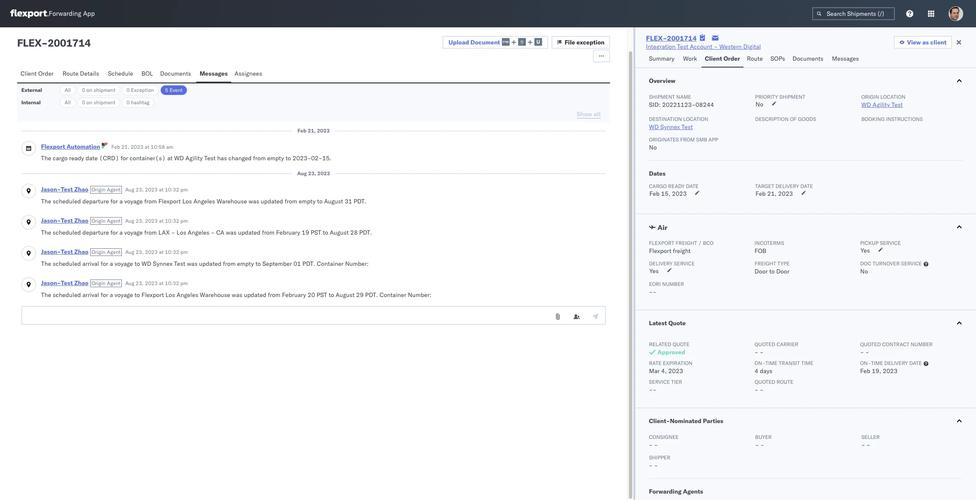 Task type: vqa. For each thing, say whether or not it's contained in the screenshot.
Nov 14, 2023, 1:27 PM PST
no



Task type: locate. For each thing, give the bounding box(es) containing it.
1 horizontal spatial forwarding
[[649, 488, 682, 496]]

warehouse up ca
[[217, 198, 247, 205]]

feb down target
[[756, 190, 766, 198]]

forwarding left agents
[[649, 488, 682, 496]]

september
[[262, 260, 292, 268]]

1 horizontal spatial time
[[801, 360, 813, 366]]

0 vertical spatial location
[[880, 94, 905, 100]]

10:32 down the scheduled arrival for a voyage to wd synnex test was updated from empty to september 01 pdt. container number:
[[165, 280, 179, 286]]

service up doc turnover service
[[880, 240, 901, 246]]

empty for 2023-
[[267, 154, 284, 162]]

quoted inside quoted contract number - - rate expiration mar 4, 2023
[[860, 341, 881, 348]]

4 the from the top
[[41, 260, 51, 268]]

the for the scheduled arrival for a voyage to flexport los angeles warehouse was updated from february 20 pst to august 29 pdt. container number:
[[41, 291, 51, 299]]

2001714 down forwarding app
[[48, 36, 91, 49]]

jason- for the scheduled arrival for a voyage to flexport los angeles warehouse was updated from february 20 pst to august 29 pdt. container number:
[[41, 279, 61, 287]]

1 zhao from the top
[[74, 186, 88, 193]]

origin
[[861, 94, 879, 100], [91, 186, 106, 193], [91, 218, 106, 224], [91, 249, 106, 255], [91, 280, 106, 286]]

1 vertical spatial departure
[[82, 229, 109, 236]]

4 pm from the top
[[181, 280, 188, 286]]

client down integration test account - western digital
[[705, 55, 722, 62]]

0 horizontal spatial forwarding
[[49, 10, 81, 18]]

21, left 10:58
[[121, 144, 129, 150]]

the scheduled arrival for a voyage to flexport los angeles warehouse was updated from february 20 pst to august 29 pdt. container number:
[[41, 291, 431, 299]]

shipment
[[649, 94, 675, 100]]

doc
[[860, 260, 871, 267]]

quoted for quoted carrier - -
[[755, 341, 775, 348]]

client order button up external
[[17, 66, 59, 83]]

all button down route details button
[[60, 97, 76, 108]]

aug for the scheduled arrival for a voyage to flexport los angeles warehouse was updated from february 20 pst to august 29 pdt. container number:
[[125, 280, 134, 286]]

0 vertical spatial app
[[83, 10, 95, 18]]

0 vertical spatial all
[[65, 87, 71, 93]]

time up 19,
[[871, 360, 883, 366]]

0 horizontal spatial agility
[[185, 154, 203, 162]]

1 all button from the top
[[60, 85, 76, 95]]

1 horizontal spatial container
[[380, 291, 406, 299]]

1 vertical spatial arrival
[[82, 291, 99, 299]]

delivery service
[[649, 260, 695, 267]]

route
[[747, 55, 763, 62], [63, 70, 78, 77]]

quoted route - -
[[755, 379, 793, 394]]

pm up the scheduled departure for a voyage from flexport los angeles warehouse was updated from empty to august 31 pdt.
[[181, 186, 188, 193]]

origin location wd agility test
[[861, 94, 905, 109]]

0 vertical spatial arrival
[[82, 260, 99, 268]]

origin for the scheduled departure for a voyage from lax - los angeles - ca was updated from february 19 pst to august 28 pdt.
[[91, 218, 106, 224]]

zhao
[[74, 186, 88, 193], [74, 217, 88, 224], [74, 248, 88, 256], [74, 279, 88, 287]]

0 vertical spatial 0 on shipment
[[82, 87, 115, 93]]

quoted left "carrier"
[[755, 341, 775, 348]]

jason-test zhao button for the scheduled arrival for a voyage to wd synnex test was updated from empty to september 01 pdt. container number:
[[41, 248, 88, 256]]

2 pm from the top
[[181, 218, 188, 224]]

2 vertical spatial angeles
[[177, 291, 198, 299]]

pickup service
[[860, 240, 901, 246]]

0 vertical spatial on
[[86, 87, 92, 93]]

1 vertical spatial app
[[709, 136, 718, 143]]

1 vertical spatial empty
[[299, 198, 316, 205]]

destination location wd synnex test
[[649, 116, 708, 131]]

documents up event
[[160, 70, 191, 77]]

delivery right target
[[776, 183, 799, 189]]

1 horizontal spatial door
[[776, 268, 789, 275]]

order down western
[[724, 55, 740, 62]]

service for pickup service
[[880, 240, 901, 246]]

shipper - -
[[649, 454, 670, 469]]

0 vertical spatial no
[[756, 100, 763, 108]]

august left the 28
[[330, 229, 349, 236]]

angeles down the scheduled arrival for a voyage to wd synnex test was updated from empty to september 01 pdt. container number:
[[177, 291, 198, 299]]

for for the scheduled arrival for a voyage to flexport los angeles warehouse was updated from february 20 pst to august 29 pdt. container number:
[[101, 291, 108, 299]]

0 on shipment for 0 exception
[[82, 87, 115, 93]]

4 agent from the top
[[107, 280, 121, 286]]

0 vertical spatial route
[[747, 55, 763, 62]]

1 jason-test zhao origin agent from the top
[[41, 186, 121, 193]]

1 horizontal spatial no
[[756, 100, 763, 108]]

3 10:32 from the top
[[165, 249, 179, 255]]

february
[[276, 229, 300, 236], [282, 291, 306, 299]]

the
[[41, 154, 51, 162], [41, 198, 51, 205], [41, 229, 51, 236], [41, 260, 51, 268], [41, 291, 51, 299]]

location up wd agility test 'link'
[[880, 94, 905, 100]]

3 pm from the top
[[181, 249, 188, 255]]

empty left "2023-"
[[267, 154, 284, 162]]

type
[[777, 260, 790, 267]]

pm for february
[[181, 280, 188, 286]]

2 vertical spatial 21,
[[767, 190, 777, 198]]

flex - 2001714
[[17, 36, 91, 49]]

voyage for the scheduled departure for a voyage from lax - los angeles - ca was updated from february 19 pst to august 28 pdt.
[[124, 229, 143, 236]]

date down the automation
[[86, 154, 98, 162]]

3 the from the top
[[41, 229, 51, 236]]

0 vertical spatial container
[[317, 260, 344, 268]]

0 horizontal spatial on-
[[755, 360, 765, 366]]

0 horizontal spatial documents
[[160, 70, 191, 77]]

the scheduled departure for a voyage from lax - los angeles - ca was updated from february 19 pst to august 28 pdt.
[[41, 229, 372, 236]]

client order down western
[[705, 55, 740, 62]]

2 zhao from the top
[[74, 217, 88, 224]]

agility left has
[[185, 154, 203, 162]]

2 0 on shipment from the top
[[82, 99, 115, 106]]

0 horizontal spatial client order
[[21, 70, 54, 77]]

jason- for the scheduled departure for a voyage from lax - los angeles - ca was updated from february 19 pst to august 28 pdt.
[[41, 217, 61, 224]]

aug 23, 2023 at 10:32 pm for empty
[[125, 186, 188, 193]]

a for the scheduled departure for a voyage from lax - los angeles - ca was updated from february 19 pst to august 28 pdt.
[[119, 229, 123, 236]]

quoted left contract
[[860, 341, 881, 348]]

on- up feb 19, 2023
[[860, 360, 871, 366]]

zhao for the scheduled departure for a voyage from lax - los angeles - ca was updated from february 19 pst to august 28 pdt.
[[74, 217, 88, 224]]

10:32
[[165, 186, 179, 193], [165, 218, 179, 224], [165, 249, 179, 255], [165, 280, 179, 286]]

1 horizontal spatial agility
[[873, 101, 890, 109]]

aug 23, 2023 at 10:32 pm for updated
[[125, 218, 188, 224]]

latest quote
[[649, 319, 686, 327]]

integration test account - western digital link
[[646, 42, 761, 51]]

empty down the aug 23, 2023
[[299, 198, 316, 205]]

1 horizontal spatial messages button
[[829, 51, 864, 68]]

feb down cargo
[[649, 190, 660, 198]]

3 jason-test zhao origin agent from the top
[[41, 248, 121, 256]]

jason-test zhao origin agent for the scheduled arrival for a voyage to wd synnex test was updated from empty to september 01 pdt. container number:
[[41, 248, 121, 256]]

quoted inside quoted route - -
[[755, 379, 775, 385]]

zhao for the scheduled departure for a voyage from flexport los angeles warehouse was updated from empty to august 31 pdt.
[[74, 186, 88, 193]]

synnex down lax
[[153, 260, 172, 268]]

no down originates
[[649, 144, 657, 151]]

cargo
[[649, 183, 667, 189]]

10:32 up the scheduled departure for a voyage from flexport los angeles warehouse was updated from empty to august 31 pdt.
[[165, 186, 179, 193]]

scheduled
[[53, 198, 81, 205], [53, 229, 81, 236], [53, 260, 81, 268], [53, 291, 81, 299]]

23, for the scheduled arrival for a voyage to wd synnex test was updated from empty to september 01 pdt. container number:
[[136, 249, 144, 255]]

route inside button
[[63, 70, 78, 77]]

3 agent from the top
[[107, 249, 121, 255]]

4 aug 23, 2023 at 10:32 pm from the top
[[125, 280, 188, 286]]

1 vertical spatial client order
[[21, 70, 54, 77]]

route button
[[744, 51, 767, 68]]

2 jason- from the top
[[41, 217, 61, 224]]

4 zhao from the top
[[74, 279, 88, 287]]

2 vertical spatial no
[[860, 268, 868, 275]]

at for the scheduled arrival for a voyage to wd synnex test was updated from empty to september 01 pdt. container number:
[[159, 249, 164, 255]]

0 horizontal spatial 2001714
[[48, 36, 91, 49]]

aug for the scheduled arrival for a voyage to wd synnex test was updated from empty to september 01 pdt. container number:
[[125, 249, 134, 255]]

1 vertical spatial ready
[[668, 183, 685, 189]]

flex
[[17, 36, 41, 49]]

agent for the scheduled arrival for a voyage to flexport los angeles warehouse was updated from february 20 pst to august 29 pdt. container number:
[[107, 280, 121, 286]]

time up days
[[765, 360, 777, 366]]

origin for the scheduled arrival for a voyage to flexport los angeles warehouse was updated from february 20 pst to august 29 pdt. container number:
[[91, 280, 106, 286]]

client order button
[[701, 51, 744, 68], [17, 66, 59, 83]]

3 jason-test zhao button from the top
[[41, 248, 88, 256]]

1 vertical spatial all button
[[60, 97, 76, 108]]

overview
[[649, 77, 676, 85]]

time for on-time transit time 4 days
[[765, 360, 777, 366]]

location down 08244
[[683, 116, 708, 122]]

flexport. image
[[10, 9, 49, 18]]

1 vertical spatial route
[[63, 70, 78, 77]]

2 arrival from the top
[[82, 291, 99, 299]]

pst right 19
[[311, 229, 321, 236]]

location inside the origin location wd agility test
[[880, 94, 905, 100]]

1 horizontal spatial number:
[[408, 291, 431, 299]]

0 vertical spatial delivery
[[776, 183, 799, 189]]

angeles up the scheduled departure for a voyage from lax - los angeles - ca was updated from february 19 pst to august 28 pdt. at the top of page
[[193, 198, 215, 205]]

pm up the scheduled arrival for a voyage to wd synnex test was updated from empty to september 01 pdt. container number:
[[181, 249, 188, 255]]

1 vertical spatial freight
[[673, 247, 691, 255]]

aug 23, 2023 at 10:32 pm for february
[[125, 280, 188, 286]]

2 jason-test zhao origin agent from the top
[[41, 217, 121, 224]]

date
[[86, 154, 98, 162], [686, 183, 699, 189], [800, 183, 813, 189], [909, 360, 922, 366]]

2 vertical spatial los
[[165, 291, 175, 299]]

jason-test zhao button for the scheduled arrival for a voyage to flexport los angeles warehouse was updated from february 20 pst to august 29 pdt. container number:
[[41, 279, 88, 287]]

all down 'route details'
[[65, 87, 71, 93]]

0 vertical spatial order
[[724, 55, 740, 62]]

yes for delivery
[[649, 267, 659, 275]]

0 vertical spatial all button
[[60, 85, 76, 95]]

exception
[[577, 38, 605, 46]]

parties
[[703, 417, 723, 425]]

0 vertical spatial agility
[[873, 101, 890, 109]]

no down priority
[[756, 100, 763, 108]]

pm for empty
[[181, 186, 188, 193]]

1 vertical spatial no
[[649, 144, 657, 151]]

for
[[121, 154, 128, 162], [110, 198, 118, 205], [110, 229, 118, 236], [101, 260, 108, 268], [101, 291, 108, 299]]

container
[[317, 260, 344, 268], [380, 291, 406, 299]]

buyer - -
[[755, 434, 772, 449]]

3 zhao from the top
[[74, 248, 88, 256]]

door down type in the bottom of the page
[[776, 268, 789, 275]]

from inside originates from smb app no
[[680, 136, 695, 143]]

turnover
[[873, 260, 900, 267]]

has
[[217, 154, 227, 162]]

2 horizontal spatial empty
[[299, 198, 316, 205]]

1 on from the top
[[86, 87, 92, 93]]

20
[[308, 291, 315, 299]]

0 vertical spatial documents
[[793, 55, 823, 62]]

client
[[930, 38, 947, 46]]

pm up the scheduled departure for a voyage from lax - los angeles - ca was updated from february 19 pst to august 28 pdt. at the top of page
[[181, 218, 188, 224]]

quoted carrier - -
[[755, 341, 798, 356]]

0 vertical spatial empty
[[267, 154, 284, 162]]

0 vertical spatial los
[[182, 198, 192, 205]]

container right 01
[[317, 260, 344, 268]]

20221123-
[[662, 101, 696, 109]]

instructions
[[886, 116, 923, 122]]

1 the from the top
[[41, 154, 51, 162]]

-
[[41, 36, 48, 49], [714, 43, 718, 50], [171, 229, 175, 236], [211, 229, 215, 236], [649, 288, 653, 296], [653, 288, 656, 296], [755, 348, 758, 356], [760, 348, 764, 356], [860, 348, 864, 356], [865, 348, 869, 356], [649, 386, 653, 394], [653, 386, 656, 394], [755, 386, 758, 394], [760, 386, 764, 394], [649, 441, 653, 449], [654, 441, 658, 449], [755, 441, 759, 449], [760, 441, 764, 449], [861, 441, 865, 449], [867, 441, 870, 449], [649, 462, 653, 469], [654, 462, 658, 469]]

1 time from the left
[[765, 360, 777, 366]]

5
[[165, 87, 168, 93]]

4 jason-test zhao origin agent from the top
[[41, 279, 121, 287]]

4
[[755, 367, 758, 375]]

1 jason-test zhao button from the top
[[41, 186, 88, 193]]

description
[[755, 116, 789, 122]]

4 10:32 from the top
[[165, 280, 179, 286]]

aug 23, 2023 at 10:32 pm for to
[[125, 249, 188, 255]]

21, down target
[[767, 190, 777, 198]]

2023 inside quoted contract number - - rate expiration mar 4, 2023
[[668, 367, 683, 375]]

yes down delivery
[[649, 267, 659, 275]]

0 vertical spatial synnex
[[660, 123, 680, 131]]

yes
[[861, 247, 870, 254], [649, 267, 659, 275]]

forwarding app link
[[10, 9, 95, 18]]

quoted down days
[[755, 379, 775, 385]]

sid:
[[649, 101, 661, 109]]

1 departure from the top
[[82, 198, 109, 205]]

feb 21, 2023 up 02-
[[297, 127, 330, 134]]

angeles left ca
[[188, 229, 209, 236]]

0 horizontal spatial route
[[63, 70, 78, 77]]

0 horizontal spatial container
[[317, 260, 344, 268]]

on- up 4
[[755, 360, 765, 366]]

messages button
[[829, 51, 864, 68], [196, 66, 231, 83]]

21,
[[308, 127, 316, 134], [121, 144, 129, 150], [767, 190, 777, 198]]

to
[[286, 154, 291, 162], [317, 198, 323, 205], [323, 229, 328, 236], [135, 260, 140, 268], [255, 260, 261, 268], [769, 268, 775, 275], [135, 291, 140, 299], [329, 291, 334, 299]]

0 vertical spatial departure
[[82, 198, 109, 205]]

carrier
[[777, 341, 798, 348]]

date down number
[[909, 360, 922, 366]]

None text field
[[21, 306, 606, 325]]

10:32 up lax
[[165, 218, 179, 224]]

5 the from the top
[[41, 291, 51, 299]]

4 jason-test zhao button from the top
[[41, 279, 88, 287]]

all for internal
[[65, 99, 71, 106]]

forwarding for forwarding agents
[[649, 488, 682, 496]]

0 horizontal spatial order
[[38, 70, 54, 77]]

1 vertical spatial on
[[86, 99, 92, 106]]

all button down 'route details'
[[60, 85, 76, 95]]

shipper
[[649, 454, 670, 461]]

shipment for 0 exception
[[94, 87, 115, 93]]

3 time from the left
[[871, 360, 883, 366]]

documents button up overview 'button'
[[789, 51, 829, 68]]

ready down flexport automation button
[[69, 154, 84, 162]]

for for the scheduled arrival for a voyage to wd synnex test was updated from empty to september 01 pdt. container number:
[[101, 260, 108, 268]]

0 horizontal spatial messages button
[[196, 66, 231, 83]]

service
[[880, 240, 901, 246], [674, 260, 695, 267], [901, 260, 922, 267]]

1 vertical spatial february
[[282, 291, 306, 299]]

0 vertical spatial client order
[[705, 55, 740, 62]]

angeles for from
[[193, 198, 215, 205]]

expiration
[[663, 360, 693, 366]]

sops button
[[767, 51, 789, 68]]

0 horizontal spatial door
[[755, 268, 768, 275]]

messages
[[832, 55, 859, 62], [200, 70, 228, 77]]

0 vertical spatial feb 21, 2023
[[297, 127, 330, 134]]

origin for the scheduled arrival for a voyage to wd synnex test was updated from empty to september 01 pdt. container number:
[[91, 249, 106, 255]]

freight up 'delivery service'
[[673, 247, 691, 255]]

1 10:32 from the top
[[165, 186, 179, 193]]

2 departure from the top
[[82, 229, 109, 236]]

2 scheduled from the top
[[53, 229, 81, 236]]

agent for the scheduled arrival for a voyage to wd synnex test was updated from empty to september 01 pdt. container number:
[[107, 249, 121, 255]]

pm down the scheduled arrival for a voyage to wd synnex test was updated from empty to september 01 pdt. container number:
[[181, 280, 188, 286]]

delivery down contract
[[884, 360, 908, 366]]

zhao for the scheduled arrival for a voyage to flexport los angeles warehouse was updated from february 20 pst to august 29 pdt. container number:
[[74, 279, 88, 287]]

warehouse
[[217, 198, 247, 205], [200, 291, 230, 299]]

1 arrival from the top
[[82, 260, 99, 268]]

1 horizontal spatial messages
[[832, 55, 859, 62]]

destination
[[649, 116, 682, 122]]

1 agent from the top
[[107, 186, 121, 193]]

0 horizontal spatial yes
[[649, 267, 659, 275]]

1 0 on shipment from the top
[[82, 87, 115, 93]]

no down doc
[[860, 268, 868, 275]]

2 aug 23, 2023 at 10:32 pm from the top
[[125, 218, 188, 224]]

at for the scheduled departure for a voyage from flexport los angeles warehouse was updated from empty to august 31 pdt.
[[159, 186, 164, 193]]

name
[[676, 94, 691, 100]]

wd synnex test link
[[649, 123, 693, 131]]

1 on- from the left
[[755, 360, 765, 366]]

10:32 for to
[[165, 249, 179, 255]]

flexport freight / bco flexport freight
[[649, 240, 714, 255]]

voyage
[[124, 198, 143, 205], [124, 229, 143, 236], [115, 260, 133, 268], [115, 291, 133, 299]]

4 scheduled from the top
[[53, 291, 81, 299]]

4,
[[661, 367, 667, 375]]

freight type door to door
[[755, 260, 790, 275]]

2 time from the left
[[801, 360, 813, 366]]

pm for to
[[181, 249, 188, 255]]

voyage for the scheduled arrival for a voyage to wd synnex test was updated from empty to september 01 pdt. container number:
[[115, 260, 133, 268]]

0 horizontal spatial 21,
[[121, 144, 129, 150]]

3 jason- from the top
[[41, 248, 61, 256]]

time for on-time delivery date
[[871, 360, 883, 366]]

Search Shipments (/) text field
[[812, 7, 895, 20]]

1 horizontal spatial synnex
[[660, 123, 680, 131]]

quoted inside quoted carrier - -
[[755, 341, 775, 348]]

pst
[[311, 229, 321, 236], [317, 291, 327, 299]]

client order for the left client order button
[[21, 70, 54, 77]]

pickup
[[860, 240, 879, 246]]

0 horizontal spatial location
[[683, 116, 708, 122]]

1 aug 23, 2023 at 10:32 pm from the top
[[125, 186, 188, 193]]

route for route
[[747, 55, 763, 62]]

documents button up event
[[157, 66, 196, 83]]

february left '20'
[[282, 291, 306, 299]]

2 the from the top
[[41, 198, 51, 205]]

1 horizontal spatial app
[[709, 136, 718, 143]]

2 all button from the top
[[60, 97, 76, 108]]

route down the digital
[[747, 55, 763, 62]]

agent for the scheduled departure for a voyage from flexport los angeles warehouse was updated from empty to august 31 pdt.
[[107, 186, 121, 193]]

agility up booking
[[873, 101, 890, 109]]

departure for the scheduled departure for a voyage from lax - los angeles - ca was updated from february 19 pst to august 28 pdt.
[[82, 229, 109, 236]]

2 all from the top
[[65, 99, 71, 106]]

shipment
[[94, 87, 115, 93], [779, 94, 805, 100], [94, 99, 115, 106]]

synnex
[[660, 123, 680, 131], [153, 260, 172, 268]]

0 vertical spatial client
[[705, 55, 722, 62]]

scheduled for the scheduled departure for a voyage from lax - los angeles - ca was updated from february 19 pst to august 28 pdt.
[[53, 229, 81, 236]]

/
[[698, 240, 702, 246]]

0 vertical spatial warehouse
[[217, 198, 247, 205]]

2 10:32 from the top
[[165, 218, 179, 224]]

service right turnover on the right
[[901, 260, 922, 267]]

1 vertical spatial order
[[38, 70, 54, 77]]

yes down pickup
[[861, 247, 870, 254]]

target delivery date
[[755, 183, 813, 189]]

1 vertical spatial warehouse
[[200, 291, 230, 299]]

1 scheduled from the top
[[53, 198, 81, 205]]

4 jason- from the top
[[41, 279, 61, 287]]

all down route details button
[[65, 99, 71, 106]]

1 jason- from the top
[[41, 186, 61, 193]]

0 horizontal spatial messages
[[200, 70, 228, 77]]

route left details
[[63, 70, 78, 77]]

1 vertical spatial delivery
[[884, 360, 908, 366]]

empty
[[267, 154, 284, 162], [299, 198, 316, 205], [237, 260, 254, 268]]

forwarding up flex - 2001714
[[49, 10, 81, 18]]

1 vertical spatial client
[[21, 70, 37, 77]]

1 horizontal spatial client order button
[[701, 51, 744, 68]]

cargo ready date
[[649, 183, 699, 189]]

3 aug 23, 2023 at 10:32 pm from the top
[[125, 249, 188, 255]]

on- for on-time transit time 4 days
[[755, 360, 765, 366]]

client order up external
[[21, 70, 54, 77]]

august left 29
[[336, 291, 355, 299]]

automation
[[67, 143, 100, 150]]

10:32 for empty
[[165, 186, 179, 193]]

route inside button
[[747, 55, 763, 62]]

service down flexport freight / bco flexport freight
[[674, 260, 695, 267]]

15,
[[661, 190, 670, 198]]

location inside destination location wd synnex test
[[683, 116, 708, 122]]

0 horizontal spatial ready
[[69, 154, 84, 162]]

1 horizontal spatial order
[[724, 55, 740, 62]]

2 on from the top
[[86, 99, 92, 106]]

client up external
[[21, 70, 37, 77]]

days
[[760, 367, 772, 375]]

2001714 up the account
[[667, 34, 697, 42]]

voyage for the scheduled departure for a voyage from flexport los angeles warehouse was updated from empty to august 31 pdt.
[[124, 198, 143, 205]]

origin inside the origin location wd agility test
[[861, 94, 879, 100]]

jason-test zhao origin agent
[[41, 186, 121, 193], [41, 217, 121, 224], [41, 248, 121, 256], [41, 279, 121, 287]]

1 vertical spatial 0 on shipment
[[82, 99, 115, 106]]

order up external
[[38, 70, 54, 77]]

2 on- from the left
[[860, 360, 871, 366]]

empty left the september
[[237, 260, 254, 268]]

1 vertical spatial all
[[65, 99, 71, 106]]

time right transit
[[801, 360, 813, 366]]

0 horizontal spatial no
[[649, 144, 657, 151]]

1 horizontal spatial route
[[747, 55, 763, 62]]

pst right '20'
[[317, 291, 327, 299]]

wd inside the origin location wd agility test
[[861, 101, 871, 109]]

feb 21, 2023 down target
[[756, 190, 793, 198]]

21, up 02-
[[308, 127, 316, 134]]

1 vertical spatial container
[[380, 291, 406, 299]]

1 vertical spatial synnex
[[153, 260, 172, 268]]

freight left /
[[676, 240, 697, 246]]

jason-
[[41, 186, 61, 193], [41, 217, 61, 224], [41, 248, 61, 256], [41, 279, 61, 287]]

angeles for to
[[177, 291, 198, 299]]

ready up feb 15, 2023
[[668, 183, 685, 189]]

on for 0 hashtag
[[86, 99, 92, 106]]

work
[[683, 55, 697, 62]]

all button for internal
[[60, 97, 76, 108]]

on- inside on-time transit time 4 days
[[755, 360, 765, 366]]

warehouse down the scheduled arrival for a voyage to wd synnex test was updated from empty to september 01 pdt. container number:
[[200, 291, 230, 299]]

1 pm from the top
[[181, 186, 188, 193]]

2 agent from the top
[[107, 218, 121, 224]]

synnex down destination
[[660, 123, 680, 131]]

all
[[65, 87, 71, 93], [65, 99, 71, 106]]

august left '31' on the left
[[324, 198, 343, 205]]

wd inside destination location wd synnex test
[[649, 123, 659, 131]]

1 vertical spatial location
[[683, 116, 708, 122]]

arrival for the scheduled arrival for a voyage to wd synnex test was updated from empty to september 01 pdt. container number:
[[82, 260, 99, 268]]

5 event
[[165, 87, 183, 93]]

on
[[86, 87, 92, 93], [86, 99, 92, 106]]

date up feb 15, 2023
[[686, 183, 699, 189]]

1 vertical spatial forwarding
[[649, 488, 682, 496]]

at for the scheduled departure for a voyage from lax - los angeles - ca was updated from february 19 pst to august 28 pdt.
[[159, 218, 164, 224]]

for for the scheduled departure for a voyage from flexport los angeles warehouse was updated from empty to august 31 pdt.
[[110, 198, 118, 205]]

february left 19
[[276, 229, 300, 236]]

2 jason-test zhao button from the top
[[41, 217, 88, 224]]

2 horizontal spatial no
[[860, 268, 868, 275]]

0 vertical spatial messages
[[832, 55, 859, 62]]

2 horizontal spatial 21,
[[767, 190, 777, 198]]

door down freight
[[755, 268, 768, 275]]

location for wd agility test
[[880, 94, 905, 100]]

23, for the scheduled departure for a voyage from flexport los angeles warehouse was updated from empty to august 31 pdt.
[[136, 186, 144, 193]]

a for the scheduled arrival for a voyage to flexport los angeles warehouse was updated from february 20 pst to august 29 pdt. container number:
[[110, 291, 113, 299]]

23, for the scheduled arrival for a voyage to flexport los angeles warehouse was updated from february 20 pst to august 29 pdt. container number:
[[136, 280, 144, 286]]

documents up overview 'button'
[[793, 55, 823, 62]]

10:32 down lax
[[165, 249, 179, 255]]

client order button down western
[[701, 51, 744, 68]]

door
[[755, 268, 768, 275], [776, 268, 789, 275]]

1 all from the top
[[65, 87, 71, 93]]

3 scheduled from the top
[[53, 260, 81, 268]]

feb left 19,
[[860, 367, 870, 375]]

1 horizontal spatial client order
[[705, 55, 740, 62]]

container right 29
[[380, 291, 406, 299]]

forwarding inside "link"
[[49, 10, 81, 18]]



Task type: describe. For each thing, give the bounding box(es) containing it.
client-
[[649, 417, 670, 425]]

arrival for the scheduled arrival for a voyage to flexport los angeles warehouse was updated from february 20 pst to august 29 pdt. container number:
[[82, 291, 99, 299]]

all for external
[[65, 87, 71, 93]]

0 vertical spatial freight
[[676, 240, 697, 246]]

1 horizontal spatial client
[[705, 55, 722, 62]]

exception
[[131, 87, 154, 93]]

aug 23, 2023
[[297, 170, 330, 177]]

seller - -
[[861, 434, 880, 449]]

agent for the scheduled departure for a voyage from lax - los angeles - ca was updated from february 19 pst to august 28 pdt.
[[107, 218, 121, 224]]

view as client
[[907, 38, 947, 46]]

file exception
[[565, 38, 605, 46]]

am
[[166, 144, 173, 150]]

goods
[[798, 116, 816, 122]]

app inside originates from smb app no
[[709, 136, 718, 143]]

1 horizontal spatial documents
[[793, 55, 823, 62]]

upload
[[449, 38, 469, 46]]

2 vertical spatial august
[[336, 291, 355, 299]]

bol button
[[138, 66, 157, 83]]

at for the cargo ready date (crd) for container(s)  at wd agility test has changed from empty to 2023-02-15.
[[145, 144, 149, 150]]

los for from
[[182, 198, 192, 205]]

ca
[[216, 229, 224, 236]]

on- for on-time delivery date
[[860, 360, 871, 366]]

the scheduled arrival for a voyage to wd synnex test was updated from empty to september 01 pdt. container number:
[[41, 260, 369, 268]]

1 horizontal spatial delivery
[[884, 360, 908, 366]]

schedule
[[108, 70, 133, 77]]

integration test account - western digital
[[646, 43, 761, 50]]

quoted contract number - - rate expiration mar 4, 2023
[[649, 341, 933, 375]]

0 horizontal spatial delivery
[[776, 183, 799, 189]]

the for the cargo ready date (crd) for container(s)  at wd agility test has changed from empty to 2023-02-15.
[[41, 154, 51, 162]]

on for 0 exception
[[86, 87, 92, 93]]

route for route details
[[63, 70, 78, 77]]

document
[[471, 38, 500, 46]]

feb up "2023-"
[[297, 127, 307, 134]]

client order for rightmost client order button
[[705, 55, 740, 62]]

the for the scheduled departure for a voyage from lax - los angeles - ca was updated from february 19 pst to august 28 pdt.
[[41, 229, 51, 236]]

jason-test zhao origin agent for the scheduled arrival for a voyage to flexport los angeles warehouse was updated from february 20 pst to august 29 pdt. container number:
[[41, 279, 121, 287]]

forwarding app
[[49, 10, 95, 18]]

23, for the scheduled departure for a voyage from lax - los angeles - ca was updated from february 19 pst to august 28 pdt.
[[136, 218, 144, 224]]

air button
[[635, 214, 976, 240]]

10:58
[[151, 144, 165, 150]]

2023-
[[293, 154, 311, 162]]

all button for external
[[60, 85, 76, 95]]

bco
[[703, 240, 714, 246]]

a for the scheduled departure for a voyage from flexport los angeles warehouse was updated from empty to august 31 pdt.
[[119, 198, 123, 205]]

fob
[[755, 247, 766, 255]]

31
[[345, 198, 352, 205]]

number
[[911, 341, 933, 348]]

feb 19, 2023
[[860, 367, 898, 375]]

lax
[[158, 229, 170, 236]]

aug for the scheduled departure for a voyage from flexport los angeles warehouse was updated from empty to august 31 pdt.
[[125, 186, 134, 193]]

jason- for the scheduled arrival for a voyage to wd synnex test was updated from empty to september 01 pdt. container number:
[[41, 248, 61, 256]]

incoterms fob
[[755, 240, 784, 255]]

seller
[[861, 434, 880, 440]]

19
[[302, 229, 309, 236]]

western
[[719, 43, 742, 50]]

1 vertical spatial messages
[[200, 70, 228, 77]]

air
[[658, 223, 667, 232]]

warehouse for empty
[[217, 198, 247, 205]]

pm for updated
[[181, 218, 188, 224]]

0 vertical spatial ready
[[69, 154, 84, 162]]

order for the left client order button
[[38, 70, 54, 77]]

1 vertical spatial august
[[330, 229, 349, 236]]

originates
[[649, 136, 679, 143]]

test inside the origin location wd agility test
[[892, 101, 903, 109]]

order for rightmost client order button
[[724, 55, 740, 62]]

for for the scheduled departure for a voyage from lax - los angeles - ca was updated from february 19 pst to august 28 pdt.
[[110, 229, 118, 236]]

forwarding for forwarding app
[[49, 10, 81, 18]]

jason-test zhao origin agent for the scheduled departure for a voyage from flexport los angeles warehouse was updated from empty to august 31 pdt.
[[41, 186, 121, 193]]

bol
[[141, 70, 153, 77]]

0 horizontal spatial synnex
[[153, 260, 172, 268]]

aug for the scheduled departure for a voyage from lax - los angeles - ca was updated from february 19 pst to august 28 pdt.
[[125, 218, 134, 224]]

0 horizontal spatial empty
[[237, 260, 254, 268]]

pdt. right '31' on the left
[[354, 198, 367, 205]]

route
[[777, 379, 793, 385]]

date up air button
[[800, 183, 813, 189]]

0 horizontal spatial feb 21, 2023
[[297, 127, 330, 134]]

scheduled for the scheduled arrival for a voyage to wd synnex test was updated from empty to september 01 pdt. container number:
[[53, 260, 81, 268]]

voyage for the scheduled arrival for a voyage to flexport los angeles warehouse was updated from february 20 pst to august 29 pdt. container number:
[[115, 291, 133, 299]]

origin for the scheduled departure for a voyage from flexport los angeles warehouse was updated from empty to august 31 pdt.
[[91, 186, 106, 193]]

changed
[[228, 154, 252, 162]]

0 horizontal spatial client
[[21, 70, 37, 77]]

1 vertical spatial angeles
[[188, 229, 209, 236]]

1 horizontal spatial documents button
[[789, 51, 829, 68]]

cargo
[[53, 154, 68, 162]]

route details
[[63, 70, 99, 77]]

scheduled for the scheduled arrival for a voyage to flexport los angeles warehouse was updated from february 20 pst to august 29 pdt. container number:
[[53, 291, 81, 299]]

of
[[790, 116, 797, 122]]

1 vertical spatial agility
[[185, 154, 203, 162]]

quoted for quoted contract number - - rate expiration mar 4, 2023
[[860, 341, 881, 348]]

flexport automation
[[41, 143, 100, 150]]

booking instructions
[[861, 116, 923, 122]]

flex-2001714 link
[[646, 34, 697, 42]]

1 vertical spatial feb 21, 2023
[[756, 190, 793, 198]]

1 vertical spatial pst
[[317, 291, 327, 299]]

external
[[21, 87, 42, 93]]

overview button
[[635, 68, 976, 94]]

a for the scheduled arrival for a voyage to wd synnex test was updated from empty to september 01 pdt. container number:
[[110, 260, 113, 268]]

details
[[80, 70, 99, 77]]

(crd)
[[99, 154, 119, 162]]

shipment for 0 hashtag
[[94, 99, 115, 106]]

the for the scheduled departure for a voyage from flexport los angeles warehouse was updated from empty to august 31 pdt.
[[41, 198, 51, 205]]

flex-
[[646, 34, 667, 42]]

app inside forwarding app "link"
[[83, 10, 95, 18]]

freight
[[755, 260, 776, 267]]

upload document button
[[443, 36, 548, 49]]

flexport automation button
[[41, 143, 100, 150]]

0 exception
[[126, 87, 154, 93]]

at for the scheduled arrival for a voyage to flexport los angeles warehouse was updated from february 20 pst to august 29 pdt. container number:
[[159, 280, 164, 286]]

no inside originates from smb app no
[[649, 144, 657, 151]]

priority shipment
[[755, 94, 805, 100]]

file
[[565, 38, 575, 46]]

location for wd synnex test
[[683, 116, 708, 122]]

shipment name sid: 20221123-08244
[[649, 94, 714, 109]]

account
[[690, 43, 713, 50]]

0 horizontal spatial client order button
[[17, 66, 59, 83]]

transit
[[779, 360, 800, 366]]

jason-test zhao button for the scheduled departure for a voyage from lax - los angeles - ca was updated from february 19 pst to august 28 pdt.
[[41, 217, 88, 224]]

summary button
[[646, 51, 680, 68]]

feb 21, 2023 at 10:58 am
[[111, 144, 173, 150]]

schedule button
[[105, 66, 138, 83]]

synnex inside destination location wd synnex test
[[660, 123, 680, 131]]

quote
[[673, 341, 690, 348]]

yes for pickup
[[861, 247, 870, 254]]

warehouse for february
[[200, 291, 230, 299]]

0 vertical spatial august
[[324, 198, 343, 205]]

assignees
[[235, 70, 262, 77]]

0 horizontal spatial documents button
[[157, 66, 196, 83]]

1 vertical spatial 21,
[[121, 144, 129, 150]]

jason-test zhao origin agent for the scheduled departure for a voyage from lax - los angeles - ca was updated from february 19 pst to august 28 pdt.
[[41, 217, 121, 224]]

1 vertical spatial number:
[[408, 291, 431, 299]]

flex-2001714
[[646, 34, 697, 42]]

jason-test zhao button for the scheduled departure for a voyage from flexport los angeles warehouse was updated from empty to august 31 pdt.
[[41, 186, 88, 193]]

0 on shipment for 0 hashtag
[[82, 99, 115, 106]]

forwarding agents
[[649, 488, 703, 496]]

quoted for quoted route - -
[[755, 379, 775, 385]]

agents
[[683, 488, 703, 496]]

2 door from the left
[[776, 268, 789, 275]]

route details button
[[59, 66, 105, 83]]

hashtag
[[131, 99, 149, 106]]

test inside destination location wd synnex test
[[682, 123, 693, 131]]

the for the scheduled arrival for a voyage to wd synnex test was updated from empty to september 01 pdt. container number:
[[41, 260, 51, 268]]

eori
[[649, 281, 661, 287]]

departure for the scheduled departure for a voyage from flexport los angeles warehouse was updated from empty to august 31 pdt.
[[82, 198, 109, 205]]

1 door from the left
[[755, 268, 768, 275]]

feb up (crd)
[[111, 144, 120, 150]]

10:32 for february
[[165, 280, 179, 286]]

15.
[[322, 154, 332, 162]]

digital
[[743, 43, 761, 50]]

scheduled for the scheduled departure for a voyage from flexport los angeles warehouse was updated from empty to august 31 pdt.
[[53, 198, 81, 205]]

zhao for the scheduled arrival for a voyage to wd synnex test was updated from empty to september 01 pdt. container number:
[[74, 248, 88, 256]]

to inside freight type door to door
[[769, 268, 775, 275]]

quote
[[668, 319, 686, 327]]

number
[[662, 281, 684, 287]]

related quote
[[649, 341, 690, 348]]

mar
[[649, 367, 660, 375]]

0 vertical spatial number:
[[345, 260, 369, 268]]

buyer
[[755, 434, 772, 440]]

0 vertical spatial february
[[276, 229, 300, 236]]

view as client button
[[894, 36, 952, 49]]

work button
[[680, 51, 701, 68]]

1 vertical spatial los
[[177, 229, 186, 236]]

agility inside the origin location wd agility test
[[873, 101, 890, 109]]

1 horizontal spatial 2001714
[[667, 34, 697, 42]]

eori number --
[[649, 281, 684, 296]]

los for to
[[165, 291, 175, 299]]

02-
[[311, 154, 322, 162]]

pdt. right 01
[[302, 260, 315, 268]]

0 vertical spatial pst
[[311, 229, 321, 236]]

pdt. right 29
[[365, 291, 378, 299]]

jason- for the scheduled departure for a voyage from flexport los angeles warehouse was updated from empty to august 31 pdt.
[[41, 186, 61, 193]]

empty for august
[[299, 198, 316, 205]]

target
[[755, 183, 774, 189]]

upload document
[[449, 38, 500, 46]]

pdt. right the 28
[[359, 229, 372, 236]]

1 horizontal spatial 21,
[[308, 127, 316, 134]]

client-nominated parties button
[[635, 408, 976, 434]]



